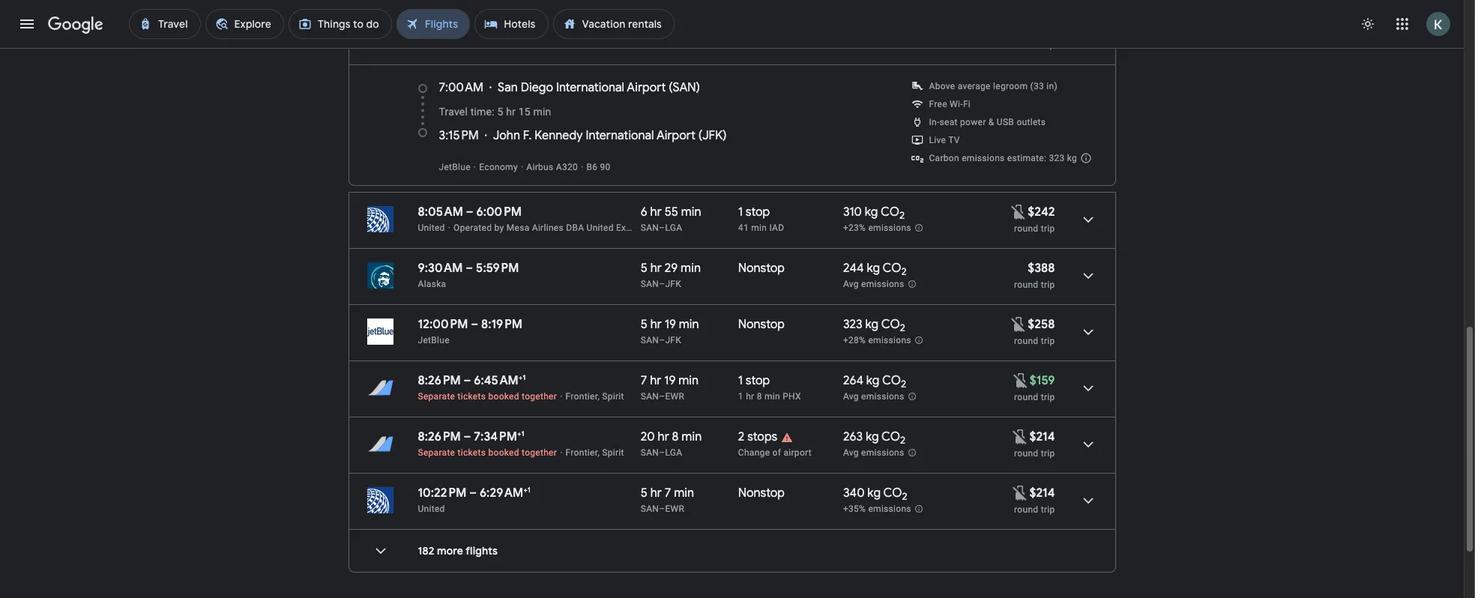 Task type: locate. For each thing, give the bounding box(es) containing it.
19 inside 5 hr 19 min san – jfk
[[665, 317, 676, 332]]

1 vertical spatial  image
[[448, 223, 451, 233]]

1 horizontal spatial 8
[[757, 391, 762, 402]]

min inside 5 hr 19 min san – jfk
[[679, 317, 699, 332]]

this price for this flight doesn't include overhead bin access. if you need a carry-on bag, use the bags filter to update prices. image down $388 round trip
[[1010, 315, 1028, 333]]

1 together from the top
[[522, 391, 557, 402]]

hr inside 20 hr 8 min san – lga
[[658, 429, 669, 444]]

0 horizontal spatial  image
[[448, 223, 451, 233]]

7 trip from the top
[[1041, 504, 1055, 515]]

2 for 323
[[900, 322, 905, 334]]

min down 20 hr 8 min san – lga
[[674, 486, 694, 501]]

323 right 'estimate:'
[[1049, 153, 1065, 163]]

0 vertical spatial +28% emissions
[[802, 39, 870, 49]]

avg emissions for 244
[[843, 279, 904, 289]]

united right dba
[[587, 223, 614, 233]]

round trip down 214 us dollars text box
[[1014, 504, 1055, 515]]

this price for this flight doesn't include overhead bin access. if you need a carry-on bag, use the bags filter to update prices. image
[[1010, 203, 1028, 221], [1012, 371, 1030, 389], [1011, 428, 1029, 446]]

min inside '1 stop 1 hr 8 min phx'
[[765, 391, 780, 402]]

frontier, spirit for 7 hr 19 min
[[566, 391, 624, 402]]

nonstop for 5 hr 29 min
[[738, 261, 785, 276]]

min inside 20 hr 8 min san – lga
[[682, 429, 702, 444]]

nonstop down change
[[738, 486, 785, 501]]

ewr down total duration 5 hr 7 min. element
[[665, 504, 684, 514]]

3 avg emissions from the top
[[843, 448, 904, 458]]

flight details. leaves san diego international airport at 7:00 am on thursday, november 23 and arrives at john f. kennedy international airport at 3:15 pm on thursday, november 23. image
[[1070, 18, 1106, 54]]

hr right 6
[[650, 205, 662, 220]]

1 stop from the top
[[746, 205, 770, 220]]

frontier, for 7
[[566, 391, 600, 402]]

layover (1 of 1) is a 1 hr 8 min layover at phoenix sky harbor international airport in phoenix. element
[[738, 391, 836, 403]]

2 nonstop flight. element from the top
[[738, 317, 785, 334]]

$214 for 340
[[1029, 486, 1055, 501]]

stop up 41
[[746, 205, 770, 220]]

0 vertical spatial )
[[696, 80, 700, 95]]

this price for this flight doesn't include overhead bin access. if you need a carry-on bag, use the bags filter to update prices. image down $214 text box
[[1011, 484, 1029, 502]]

hr down 5 hr 29 min san – jfk
[[650, 317, 662, 332]]

0 vertical spatial frontier,
[[566, 391, 600, 402]]

estimate:
[[1007, 153, 1047, 163]]

20
[[641, 429, 655, 444]]

separate down departure time: 8:26 pm. text field
[[418, 391, 455, 402]]

1 right 6:45 am
[[523, 373, 526, 382]]

min inside 1 stop 41 min iad
[[751, 223, 767, 233]]

min right 41
[[751, 223, 767, 233]]

san inside 5 hr 7 min san – ewr
[[641, 504, 659, 514]]

1 tickets from the top
[[458, 391, 486, 402]]

kg for 264
[[866, 373, 880, 388]]

1 horizontal spatial  image
[[581, 162, 583, 172]]

2 vertical spatial this price for this flight doesn't include overhead bin access. if you need a carry-on bag, use the bags filter to update prices. image
[[1011, 428, 1029, 446]]

0 vertical spatial tickets
[[458, 391, 486, 402]]

0 vertical spatial nonstop
[[738, 261, 785, 276]]

2 inside 263 kg co 2
[[900, 434, 906, 447]]

min left phx
[[765, 391, 780, 402]]

avg for 264
[[843, 391, 859, 402]]

0 vertical spatial lga
[[665, 223, 682, 233]]

co inside 264 kg co 2
[[882, 373, 901, 388]]

separate tickets booked together. this trip includes tickets from multiple airlines. missed connections may be protected by kiwi.com.. element down 7:34 pm
[[418, 447, 557, 458]]

hr left 29
[[650, 261, 662, 276]]

more
[[437, 544, 463, 558]]

nonstop
[[738, 261, 785, 276], [738, 317, 785, 332], [738, 486, 785, 501]]

hr down 20 hr 8 min san – lga
[[650, 486, 662, 501]]

2 vertical spatial +
[[523, 485, 528, 495]]

trip
[[1041, 40, 1055, 50], [1041, 223, 1055, 234], [1041, 280, 1055, 290], [1041, 336, 1055, 346], [1041, 392, 1055, 403], [1041, 448, 1055, 459], [1041, 504, 1055, 515]]

total duration 5 hr 29 min. element
[[641, 261, 738, 278]]

1 nonstop from the top
[[738, 261, 785, 276]]

2
[[899, 209, 905, 222], [901, 265, 907, 278], [900, 322, 905, 334], [901, 378, 906, 391], [738, 429, 745, 444], [900, 434, 906, 447], [902, 490, 907, 503]]

lga inside 20 hr 8 min san – lga
[[665, 447, 682, 458]]

0 horizontal spatial (
[[669, 80, 673, 95]]

1 up '2 stops'
[[738, 391, 743, 402]]

– down 55
[[659, 223, 665, 233]]

+23% emissions
[[843, 223, 911, 233]]

kg for 263
[[866, 429, 879, 444]]

tickets down 'leaves san diego international airport at 8:26 pm on thursday, november 23 and arrives at laguardia airport at 7:34 pm on friday, november 24.' "element"
[[458, 447, 486, 458]]

 image left the thu,
[[482, 28, 484, 43]]

2 together from the top
[[522, 447, 557, 458]]

emissions for 263
[[861, 448, 904, 458]]

2 inside 310 kg co 2
[[899, 209, 905, 222]]

min for 5 hr 29 min
[[681, 261, 701, 276]]

19 inside the "7 hr 19 min san – ewr"
[[664, 373, 676, 388]]

1 vertical spatial separate tickets booked together
[[418, 447, 557, 458]]

1 vertical spatial +28% emissions
[[843, 335, 911, 346]]

round inside $388 round trip
[[1014, 280, 1038, 290]]

0 vertical spatial 1 stop flight. element
[[738, 205, 770, 222]]

ewr for 19
[[665, 391, 684, 402]]

2 separate tickets booked together from the top
[[418, 447, 557, 458]]

2 stop from the top
[[746, 373, 770, 388]]

1 8:26 pm from the top
[[418, 373, 461, 388]]

2 vertical spatial jfk
[[665, 335, 681, 346]]

nov
[[517, 28, 540, 43]]

2 8:26 pm from the top
[[418, 429, 461, 444]]

free
[[929, 99, 947, 109]]

7
[[641, 373, 647, 388], [665, 486, 671, 501]]

express
[[616, 223, 649, 233]]

1 $214 from the top
[[1029, 429, 1055, 444]]

6 trip from the top
[[1041, 448, 1055, 459]]

0 horizontal spatial +28%
[[802, 39, 824, 49]]

2 frontier, from the top
[[566, 447, 600, 458]]

+28%
[[802, 39, 824, 49], [843, 335, 866, 346]]

0 vertical spatial separate
[[418, 391, 455, 402]]

trip for 340
[[1041, 504, 1055, 515]]

1 vertical spatial nonstop
[[738, 317, 785, 332]]

7 round from the top
[[1014, 504, 1038, 515]]

lga down 55
[[665, 223, 682, 233]]

 image
[[482, 28, 484, 43], [474, 162, 476, 172], [521, 162, 523, 172]]

Departure time: 8:26 PM. text field
[[418, 429, 461, 444]]

separate tickets booked together. this trip includes tickets from multiple airlines. missed connections may be protected by kiwi.com.. element
[[418, 391, 557, 402], [418, 447, 557, 458]]

2 avg emissions from the top
[[843, 391, 904, 402]]

of
[[772, 447, 781, 458]]

hr inside 5 hr 7 min san – ewr
[[650, 486, 662, 501]]

263 kg co 2
[[843, 429, 906, 447]]

hr inside 5 hr 29 min san – jfk
[[650, 261, 662, 276]]

7 inside 5 hr 7 min san – ewr
[[665, 486, 671, 501]]

0 vertical spatial avg emissions
[[843, 279, 904, 289]]

leaves san diego international airport at 8:26 pm on thursday, november 23 and arrives at laguardia airport at 7:34 pm on friday, november 24. element
[[418, 429, 524, 444]]

388 US dollars text field
[[1028, 261, 1055, 276]]

2 separate tickets booked together. this trip includes tickets from multiple airlines. missed connections may be protected by kiwi.com.. element from the top
[[418, 447, 557, 458]]

san inside 20 hr 8 min san – lga
[[641, 447, 659, 458]]

5 right time:
[[497, 106, 503, 118]]

0 vertical spatial ewr
[[665, 391, 684, 402]]

hr for 5 hr 7 min
[[650, 486, 662, 501]]

8:05 am
[[418, 205, 463, 220]]

hr inside 6 hr 55 min san – lga
[[650, 205, 662, 220]]

5 hr 7 min san – ewr
[[641, 486, 694, 514]]

emissions for 323
[[868, 335, 911, 346]]

1 vertical spatial this price for this flight doesn't include overhead bin access. if you need a carry-on bag, use the bags filter to update prices. image
[[1012, 371, 1030, 389]]

this price for this flight doesn't include overhead bin access. if you need a carry-on bag, use the bags filter to update prices. image down $258
[[1012, 371, 1030, 389]]

stop inside '1 stop 1 hr 8 min phx'
[[746, 373, 770, 388]]

–
[[466, 205, 473, 220], [659, 223, 665, 233], [466, 261, 473, 276], [659, 279, 665, 289], [471, 317, 478, 332], [659, 335, 665, 346], [464, 373, 471, 388], [659, 391, 665, 402], [464, 429, 471, 444], [659, 447, 665, 458], [469, 486, 477, 501], [659, 504, 665, 514]]

co inside 340 kg co 2
[[883, 486, 902, 501]]

nonstop up '1 stop 1 hr 8 min phx'
[[738, 317, 785, 332]]

5 inside 5 hr 29 min san – jfk
[[641, 261, 648, 276]]

trip down $242 on the right top of page
[[1041, 223, 1055, 234]]

7 down 5 hr 19 min san – jfk
[[641, 373, 647, 388]]

san inside 5 hr 29 min san – jfk
[[641, 279, 659, 289]]

0 vertical spatial  image
[[581, 162, 583, 172]]

1 vertical spatial (
[[698, 128, 702, 143]]

min inside the "7 hr 19 min san – ewr"
[[678, 373, 699, 388]]

jfk inside 5 hr 19 min san – jfk
[[665, 335, 681, 346]]

2 frontier, spirit from the top
[[566, 447, 624, 458]]

1 horizontal spatial (
[[698, 128, 702, 143]]

ewr inside the "7 hr 19 min san – ewr"
[[665, 391, 684, 402]]

1 frontier, from the top
[[566, 391, 600, 402]]

 image down the 8:05 am at the top left
[[448, 223, 451, 233]]

+ for 6:45 am
[[519, 373, 523, 382]]

41
[[738, 223, 749, 233]]

kg right 263
[[866, 429, 879, 444]]

hr up '2 stops'
[[746, 391, 754, 402]]

15
[[518, 106, 531, 118]]

separate tickets booked together down 6:45 am
[[418, 391, 557, 402]]

1 vertical spatial separate
[[418, 447, 455, 458]]

0 horizontal spatial 323
[[843, 317, 863, 332]]

co inside 310 kg co 2
[[881, 205, 899, 220]]

separate down departure time: 8:26 pm. text box
[[418, 447, 455, 458]]

this price for this flight doesn't include overhead bin access. if you need a carry-on bag, use the bags filter to update prices. image
[[1010, 315, 1028, 333], [1011, 484, 1029, 502]]

1 vertical spatial frontier,
[[566, 447, 600, 458]]

0 vertical spatial booked
[[488, 391, 519, 402]]

co inside 263 kg co 2
[[882, 429, 900, 444]]

5 round trip from the top
[[1014, 448, 1055, 459]]

nonstop flight. element for 5 hr 19 min
[[738, 317, 785, 334]]

round trip down $214 text box
[[1014, 448, 1055, 459]]

– left '6:29 am'
[[469, 486, 477, 501]]

san inside 6 hr 55 min san – lga
[[641, 223, 659, 233]]

avg
[[843, 279, 859, 289], [843, 391, 859, 402], [843, 448, 859, 458]]

8:26 pm for 6:45 am
[[418, 373, 461, 388]]

1 19 from the top
[[665, 317, 676, 332]]

1 1 stop flight. element from the top
[[738, 205, 770, 222]]

min
[[533, 106, 551, 118], [681, 205, 701, 220], [751, 223, 767, 233], [681, 261, 701, 276], [679, 317, 699, 332], [678, 373, 699, 388], [765, 391, 780, 402], [682, 429, 702, 444], [674, 486, 694, 501]]

2 inside 264 kg co 2
[[901, 378, 906, 391]]

round trip
[[1014, 40, 1055, 50], [1014, 223, 1055, 234], [1014, 336, 1055, 346], [1014, 392, 1055, 403], [1014, 448, 1055, 459], [1014, 504, 1055, 515]]

nonstop flight. element
[[738, 261, 785, 278], [738, 317, 785, 334], [738, 486, 785, 503]]

round trip for 310
[[1014, 223, 1055, 234]]

1 vertical spatial separate tickets booked together. this trip includes tickets from multiple airlines. missed connections may be protected by kiwi.com.. element
[[418, 447, 557, 458]]

– down 29
[[659, 279, 665, 289]]

emissions for 264
[[861, 391, 904, 402]]

min right 20
[[682, 429, 702, 444]]

1 nonstop flight. element from the top
[[738, 261, 785, 278]]

258 US dollars text field
[[1028, 317, 1055, 332]]

7:00 am
[[439, 80, 484, 95]]

round down $214 text box
[[1014, 448, 1038, 459]]

flight details. leaves san diego international airport at 10:22 pm on thursday, november 23 and arrives at newark liberty international airport at 6:29 am on friday, november 24. image
[[1070, 483, 1106, 519]]

change
[[738, 447, 770, 458]]

5 inside 5 hr 7 min san – ewr
[[641, 486, 648, 501]]

3 round trip from the top
[[1014, 336, 1055, 346]]

lga
[[665, 223, 682, 233], [665, 447, 682, 458]]

2 booked from the top
[[488, 447, 519, 458]]

emissions inside popup button
[[827, 39, 870, 49]]

0 horizontal spatial 7
[[641, 373, 647, 388]]

kg inside 263 kg co 2
[[866, 429, 879, 444]]

– down total duration 5 hr 19 min. "element" on the bottom
[[659, 335, 665, 346]]

1 vertical spatial this price for this flight doesn't include overhead bin access. if you need a carry-on bag, use the bags filter to update prices. image
[[1011, 484, 1029, 502]]

round trip for 264
[[1014, 392, 1055, 403]]

+ down arrival time: 7:34 pm on  friday, november 24. text box
[[523, 485, 528, 495]]

0 horizontal spatial  image
[[474, 162, 476, 172]]

1 vertical spatial booked
[[488, 447, 519, 458]]

4 round from the top
[[1014, 336, 1038, 346]]

8:26 pm for 7:34 pm
[[418, 429, 461, 444]]

co for 244
[[883, 261, 901, 276]]

san for 5 hr 19 min
[[641, 335, 659, 346]]

2 nonstop from the top
[[738, 317, 785, 332]]

hr for 5 hr 19 min
[[650, 317, 662, 332]]

3 trip from the top
[[1041, 280, 1055, 290]]

booked for 7:34 pm
[[488, 447, 519, 458]]

airport
[[784, 447, 812, 458]]

total duration 5 hr 7 min. element
[[641, 486, 738, 503]]

0 vertical spatial 8
[[757, 391, 762, 402]]

19 down 5 hr 19 min san – jfk
[[664, 373, 676, 388]]

co up +23% emissions
[[881, 205, 899, 220]]

3 nonstop from the top
[[738, 486, 785, 501]]

0 vertical spatial 19
[[665, 317, 676, 332]]

1 vertical spatial ewr
[[665, 504, 684, 514]]

5 for 5 hr 29 min
[[641, 261, 648, 276]]

Departure time: 12:00 PM. text field
[[418, 317, 468, 332]]

0 vertical spatial avg
[[843, 279, 859, 289]]

5 for 5 hr 19 min
[[641, 317, 648, 332]]

1 horizontal spatial 7
[[665, 486, 671, 501]]

5 down 20
[[641, 486, 648, 501]]

1 inside 8:26 pm – 6:45 am + 1
[[523, 373, 526, 382]]

nonstop flight. element for 5 hr 7 min
[[738, 486, 785, 503]]

avg emissions down 264 kg co 2
[[843, 391, 904, 402]]

3 round from the top
[[1014, 280, 1038, 290]]

kg inside 310 kg co 2
[[865, 205, 878, 220]]

+ for 6:29 am
[[523, 485, 528, 495]]

min inside 6 hr 55 min san – lga
[[681, 205, 701, 220]]

2 inside 323 kg co 2
[[900, 322, 905, 334]]

$214 left flight details. leaves san diego international airport at 10:22 pm on thursday, november 23 and arrives at newark liberty international airport at 6:29 am on friday, november 24. image on the right bottom of the page
[[1029, 486, 1055, 501]]

+28% emissions button
[[797, 21, 882, 51]]

tickets
[[458, 391, 486, 402], [458, 447, 486, 458]]

+ inside 8:26 pm – 6:45 am + 1
[[519, 373, 523, 382]]

Departure time: 8:05 AM. text field
[[418, 205, 463, 220]]

1 vertical spatial 1 stop flight. element
[[738, 373, 770, 391]]

0 vertical spatial jetblue
[[439, 162, 471, 172]]

avg for 244
[[843, 279, 859, 289]]

2 for 244
[[901, 265, 907, 278]]

main menu image
[[18, 15, 36, 33]]

this price for this flight doesn't include overhead bin access. if you need a carry-on bag, use the bags filter to update prices. image for $214
[[1011, 428, 1029, 446]]

san for 5 hr 7 min
[[641, 504, 659, 514]]

0 vertical spatial this price for this flight doesn't include overhead bin access. if you need a carry-on bag, use the bags filter to update prices. image
[[1010, 203, 1028, 221]]

3 nonstop flight. element from the top
[[738, 486, 785, 503]]

0 vertical spatial stop
[[746, 205, 770, 220]]

1 horizontal spatial  image
[[482, 28, 484, 43]]

hr inside the "7 hr 19 min san – ewr"
[[650, 373, 661, 388]]

hr inside 5 hr 19 min san – jfk
[[650, 317, 662, 332]]

0 horizontal spatial 8
[[672, 429, 679, 444]]

1 up 41
[[738, 205, 743, 220]]

1 vertical spatial spirit
[[602, 447, 624, 458]]

2 trip from the top
[[1041, 223, 1055, 234]]

2 right '264'
[[901, 378, 906, 391]]

1 vertical spatial avg emissions
[[843, 391, 904, 402]]

live
[[929, 135, 946, 145]]

tickets down leaves san diego international airport at 8:26 pm on thursday, november 23 and arrives at newark liberty international airport at 6:45 am on friday, november 24. element
[[458, 391, 486, 402]]

1 avg from the top
[[843, 279, 859, 289]]

in-
[[929, 117, 940, 127]]

3 avg from the top
[[843, 448, 859, 458]]

min inside 5 hr 7 min san – ewr
[[674, 486, 694, 501]]

$214 left flight details. leaves san diego international airport at 8:26 pm on thursday, november 23 and arrives at laguardia airport at 7:34 pm on friday, november 24. icon
[[1029, 429, 1055, 444]]

0 vertical spatial +
[[519, 373, 523, 382]]

2 19 from the top
[[664, 373, 676, 388]]

8 left phx
[[757, 391, 762, 402]]

1 vertical spatial lga
[[665, 447, 682, 458]]

+35% emissions
[[843, 504, 911, 514]]

1 vertical spatial 8:26 pm
[[418, 429, 461, 444]]

round trip for 323
[[1014, 336, 1055, 346]]

kg
[[1067, 153, 1077, 163], [865, 205, 878, 220], [867, 261, 880, 276], [865, 317, 879, 332], [866, 373, 880, 388], [866, 429, 879, 444], [868, 486, 881, 501]]

flight details. leaves san diego international airport at 12:00 pm on thursday, november 23 and arrives at john f. kennedy international airport at 8:19 pm on thursday, november 23. image
[[1070, 314, 1106, 350]]

1 horizontal spatial )
[[723, 128, 727, 143]]

8 inside 20 hr 8 min san – lga
[[672, 429, 679, 444]]

0 vertical spatial spirit
[[602, 391, 624, 402]]

$214
[[1029, 429, 1055, 444], [1029, 486, 1055, 501]]

hr
[[506, 106, 516, 118], [650, 205, 662, 220], [650, 261, 662, 276], [650, 317, 662, 332], [650, 373, 661, 388], [746, 391, 754, 402], [658, 429, 669, 444], [650, 486, 662, 501]]

0 vertical spatial separate tickets booked together
[[418, 391, 557, 402]]

co right 244
[[883, 261, 901, 276]]

co right '264'
[[882, 373, 901, 388]]

this price for this flight doesn't include overhead bin access. if you need a carry-on bag, use the bags filter to update prices. image for $214
[[1011, 484, 1029, 502]]

 image left b6
[[581, 162, 583, 172]]

2 vertical spatial nonstop
[[738, 486, 785, 501]]

1 stop flight. element
[[738, 205, 770, 222], [738, 373, 770, 391]]

2 round trip from the top
[[1014, 223, 1055, 234]]

kg inside 323 kg co 2
[[865, 317, 879, 332]]

5:59 pm
[[476, 261, 519, 276]]

hr right 20
[[658, 429, 669, 444]]

0 vertical spatial this price for this flight doesn't include overhead bin access. if you need a carry-on bag, use the bags filter to update prices. image
[[1010, 315, 1028, 333]]

8:26 pm up departure time: 8:26 pm. text box
[[418, 373, 461, 388]]

2 1 stop flight. element from the top
[[738, 373, 770, 391]]

8:26 pm inside 8:26 pm – 7:34 pm + 1
[[418, 429, 461, 444]]

1 vertical spatial jetblue
[[418, 335, 450, 346]]

trip down the '$159'
[[1041, 392, 1055, 403]]

jfk inside 5 hr 29 min san – jfk
[[665, 279, 681, 289]]

kg up +35% emissions
[[868, 486, 881, 501]]

above average legroom (33 in)
[[929, 81, 1058, 91]]

– left '8:19 pm'
[[471, 317, 478, 332]]

0 vertical spatial frontier, spirit
[[566, 391, 624, 402]]

1 ewr from the top
[[665, 391, 684, 402]]

kg inside 244 kg co 2
[[867, 261, 880, 276]]

+ down arrival time: 6:45 am on  friday, november 24. text box at the left of page
[[517, 429, 521, 438]]

244 kg co 2
[[843, 261, 907, 278]]

iad
[[769, 223, 784, 233]]

b6
[[586, 162, 598, 172]]

– inside 5 hr 29 min san – jfk
[[659, 279, 665, 289]]

ewr inside 5 hr 7 min san – ewr
[[665, 504, 684, 514]]

round down $258
[[1014, 336, 1038, 346]]

2 round from the top
[[1014, 223, 1038, 234]]

international up 90
[[586, 128, 654, 143]]

1 separate tickets booked together from the top
[[418, 391, 557, 402]]

separate tickets booked together for 6:45 am
[[418, 391, 557, 402]]

avg emissions for 264
[[843, 391, 904, 402]]

– up operated
[[466, 205, 473, 220]]

nonstop for 5 hr 7 min
[[738, 486, 785, 501]]

2 tickets from the top
[[458, 447, 486, 458]]

min for 5 hr 19 min
[[679, 317, 699, 332]]

5 inside 5 hr 19 min san – jfk
[[641, 317, 648, 332]]

separate
[[418, 391, 455, 402], [418, 447, 455, 458]]

international
[[556, 80, 624, 95], [586, 128, 654, 143]]

booked down arrival time: 7:34 pm on  friday, november 24. text box
[[488, 447, 519, 458]]

total duration 20 hr 8 min. element
[[641, 429, 738, 447]]

nonstop down iad
[[738, 261, 785, 276]]

1 horizontal spatial 323
[[1049, 153, 1065, 163]]

total duration 5 hr 19 min. element
[[641, 317, 738, 334]]

264 kg co 2
[[843, 373, 906, 391]]

kg for 340
[[868, 486, 881, 501]]

this price for this flight doesn't include overhead bin access. if you need a carry-on bag, use the bags filter to update prices. image down 'estimate:'
[[1010, 203, 1028, 221]]

2 vertical spatial nonstop flight. element
[[738, 486, 785, 503]]

1 vertical spatial avg
[[843, 391, 859, 402]]

1 avg emissions from the top
[[843, 279, 904, 289]]

0 vertical spatial nonstop flight. element
[[738, 261, 785, 278]]

0 vertical spatial 7
[[641, 373, 647, 388]]

co inside 244 kg co 2
[[883, 261, 901, 276]]

flight details. leaves san diego international airport at 8:05 am on thursday, november 23 and arrives at laguardia airport at 6:00 pm on thursday, november 23. image
[[1070, 202, 1106, 238]]

1 lga from the top
[[665, 223, 682, 233]]

round trip down $242 on the right top of page
[[1014, 223, 1055, 234]]

lga inside 6 hr 55 min san – lga
[[665, 223, 682, 233]]

min inside 5 hr 29 min san – jfk
[[681, 261, 701, 276]]

1 vertical spatial nonstop flight. element
[[738, 317, 785, 334]]

trip down 214 us dollars text box
[[1041, 504, 1055, 515]]

john
[[493, 128, 520, 143]]

tv
[[948, 135, 960, 145]]

total duration 6 hr 55 min. element
[[641, 205, 738, 222]]

1 vertical spatial +
[[517, 429, 521, 438]]

+ inside 8:26 pm – 7:34 pm + 1
[[517, 429, 521, 438]]

trip inside $388 round trip
[[1041, 280, 1055, 290]]

4 round trip from the top
[[1014, 392, 1055, 403]]

1 frontier, spirit from the top
[[566, 391, 624, 402]]

2 inside 340 kg co 2
[[902, 490, 907, 503]]

san inside 5 hr 19 min san – jfk
[[641, 335, 659, 346]]

separate tickets booked together. this trip includes tickets from multiple airlines. missed connections may be protected by kiwi.com.. element for 7:34 pm
[[418, 447, 557, 458]]

– left 5:59 pm
[[466, 261, 473, 276]]

6 round trip from the top
[[1014, 504, 1055, 515]]

tickets for 7:34 pm
[[458, 447, 486, 458]]

hr for 5 hr 29 min
[[650, 261, 662, 276]]

– down the total duration 20 hr 8 min. element
[[659, 447, 665, 458]]

0 vertical spatial $214
[[1029, 429, 1055, 444]]

kg inside 340 kg co 2
[[868, 486, 881, 501]]

trip down $214 text box
[[1041, 448, 1055, 459]]

separate tickets booked together for 7:34 pm
[[418, 447, 557, 458]]

1 vertical spatial 8
[[672, 429, 679, 444]]

1 vertical spatial together
[[522, 447, 557, 458]]

242 US dollars text field
[[1028, 205, 1055, 220]]

stop inside 1 stop 41 min iad
[[746, 205, 770, 220]]

1 vertical spatial frontier, spirit
[[566, 447, 624, 458]]

ewr for 7
[[665, 504, 684, 514]]

1 vertical spatial 7
[[665, 486, 671, 501]]

2 $214 from the top
[[1029, 486, 1055, 501]]

1 vertical spatial 19
[[664, 373, 676, 388]]

separate tickets booked together down 7:34 pm
[[418, 447, 557, 458]]

co for 263
[[882, 429, 900, 444]]

booked
[[488, 391, 519, 402], [488, 447, 519, 458]]

united down the 8:05 am at the top left
[[418, 223, 445, 233]]

round trip down $258
[[1014, 336, 1055, 346]]

1 separate from the top
[[418, 391, 455, 402]]

1 vertical spatial )
[[723, 128, 727, 143]]

round up (33
[[1014, 40, 1038, 50]]

dba
[[566, 223, 584, 233]]

0 vertical spatial jfk
[[702, 128, 723, 143]]

55
[[665, 205, 678, 220]]

0 vertical spatial separate tickets booked together. this trip includes tickets from multiple airlines. missed connections may be protected by kiwi.com.. element
[[418, 391, 557, 402]]

2 avg from the top
[[843, 391, 859, 402]]

0 vertical spatial +28%
[[802, 39, 824, 49]]

1 stop flight. element up 41
[[738, 205, 770, 222]]

8:26 pm inside 8:26 pm – 6:45 am + 1
[[418, 373, 461, 388]]

182
[[418, 544, 434, 558]]

round for 264
[[1014, 392, 1038, 403]]

together down arrival time: 7:34 pm on  friday, november 24. text box
[[522, 447, 557, 458]]

seat
[[940, 117, 958, 127]]

trip left flight details. leaves san diego international airport at 7:00 am on thursday, november 23 and arrives at john f. kennedy international airport at 3:15 pm on thursday, november 23. image on the top
[[1041, 40, 1055, 50]]

0 horizontal spatial )
[[696, 80, 700, 95]]

1 vertical spatial 323
[[843, 317, 863, 332]]

5 round from the top
[[1014, 392, 1038, 403]]

layover (1 of 1) is a 41 min layover at dulles international airport in washington. element
[[738, 222, 836, 234]]

5
[[497, 106, 503, 118], [641, 261, 648, 276], [641, 317, 648, 332], [641, 486, 648, 501]]

1
[[738, 205, 743, 220], [523, 373, 526, 382], [738, 373, 743, 388], [738, 391, 743, 402], [521, 429, 524, 438], [528, 485, 531, 495]]

lga for 55
[[665, 223, 682, 233]]

spirit left the "7 hr 19 min san – ewr"
[[602, 391, 624, 402]]

1 separate tickets booked together. this trip includes tickets from multiple airlines. missed connections may be protected by kiwi.com.. element from the top
[[418, 391, 557, 402]]

+28% emissions
[[802, 39, 870, 49], [843, 335, 911, 346]]

co for 264
[[882, 373, 901, 388]]

nonstop flight. element down change
[[738, 486, 785, 503]]

+
[[519, 373, 523, 382], [517, 429, 521, 438], [523, 485, 528, 495]]

1 vertical spatial stop
[[746, 373, 770, 388]]

1 vertical spatial $214
[[1029, 486, 1055, 501]]

co inside 323 kg co 2
[[881, 317, 900, 332]]

hr for 7 hr 19 min
[[650, 373, 661, 388]]

round trip down the '$159'
[[1014, 392, 1055, 403]]

min right 29
[[681, 261, 701, 276]]

2 spirit from the top
[[602, 447, 624, 458]]

8
[[757, 391, 762, 402], [672, 429, 679, 444]]

avg emissions
[[843, 279, 904, 289], [843, 391, 904, 402], [843, 448, 904, 458]]

2 vertical spatial avg emissions
[[843, 448, 904, 458]]

4 trip from the top
[[1041, 336, 1055, 346]]

0 vertical spatial 8:26 pm
[[418, 373, 461, 388]]

round for 263
[[1014, 448, 1038, 459]]

carbon emissions estimate: 323 kilograms element
[[929, 153, 1077, 163]]

8 right 20
[[672, 429, 679, 444]]

trip down $258
[[1041, 336, 1055, 346]]

spirit left 20 hr 8 min san – lga
[[602, 447, 624, 458]]

kg down 244 kg co 2
[[865, 317, 879, 332]]

phx
[[783, 391, 801, 402]]

Arrival time: 5:59 PM. text field
[[476, 261, 519, 276]]

2 inside 244 kg co 2
[[901, 265, 907, 278]]

1 horizontal spatial +28%
[[843, 335, 866, 346]]

6 round from the top
[[1014, 448, 1038, 459]]

5 down 5 hr 29 min san – jfk
[[641, 317, 648, 332]]

1 spirit from the top
[[602, 391, 624, 402]]

1 vertical spatial jfk
[[665, 279, 681, 289]]

2 for 340
[[902, 490, 907, 503]]

Arrival time: 6:00 PM. text field
[[476, 205, 522, 220]]

emissions
[[827, 39, 870, 49], [962, 153, 1005, 163], [868, 223, 911, 233], [861, 279, 904, 289], [868, 335, 911, 346], [861, 391, 904, 402], [861, 448, 904, 458], [868, 504, 911, 514]]

 image for departure
[[482, 28, 484, 43]]

layover (1 of 2) is a 7 hr 12 min overnight layover at phoenix sky harbor international airport in phoenix. layover (2 of 2) is a 6 hr 1 min layover in chicago. transfer here from chicago midway international airport to o'hare international airport. element
[[738, 447, 836, 459]]

+35%
[[843, 504, 866, 514]]

san inside the "7 hr 19 min san – ewr"
[[641, 391, 659, 402]]

avg down 244
[[843, 279, 859, 289]]

323
[[1049, 153, 1065, 163], [843, 317, 863, 332]]

$242
[[1028, 205, 1055, 220]]

thu,
[[490, 28, 514, 43]]

1 vertical spatial tickets
[[458, 447, 486, 458]]

7 down 20 hr 8 min san – lga
[[665, 486, 671, 501]]

round for 323
[[1014, 336, 1038, 346]]

mesa
[[506, 223, 530, 233]]

0 vertical spatial (
[[669, 80, 673, 95]]

spirit for 20 hr 8 min
[[602, 447, 624, 458]]

1 round trip from the top
[[1014, 40, 1055, 50]]

5 trip from the top
[[1041, 392, 1055, 403]]

separate tickets booked together. this trip includes tickets from multiple airlines. missed connections may be protected by kiwi.com.. element for 6:45 am
[[418, 391, 557, 402]]

2 vertical spatial avg
[[843, 448, 859, 458]]

kg up +23% emissions
[[865, 205, 878, 220]]

booked down arrival time: 6:45 am on  friday, november 24. text box at the left of page
[[488, 391, 519, 402]]

kg inside 264 kg co 2
[[866, 373, 880, 388]]

min for 5 hr 7 min
[[674, 486, 694, 501]]

avg emissions down 263 kg co 2
[[843, 448, 904, 458]]

+ inside 10:22 pm – 6:29 am + 1
[[523, 485, 528, 495]]

 image
[[581, 162, 583, 172], [448, 223, 451, 233]]

2 ewr from the top
[[665, 504, 684, 514]]

1 inside 10:22 pm – 6:29 am + 1
[[528, 485, 531, 495]]

29
[[665, 261, 678, 276]]

jfk for john f. kennedy international airport ( jfk )
[[702, 128, 723, 143]]

hr down 5 hr 19 min san – jfk
[[650, 373, 661, 388]]

– right departure time: 8:26 pm. text field
[[464, 373, 471, 388]]

1 booked from the top
[[488, 391, 519, 402]]

340 kg co 2
[[843, 486, 907, 503]]

san for 7 hr 19 min
[[641, 391, 659, 402]]

8:26 pm
[[418, 373, 461, 388], [418, 429, 461, 444]]

min down 5 hr 19 min san – jfk
[[678, 373, 699, 388]]

2 separate from the top
[[418, 447, 455, 458]]

0 vertical spatial together
[[522, 391, 557, 402]]

2 lga from the top
[[665, 447, 682, 458]]

round trip up (33
[[1014, 40, 1055, 50]]

spirit
[[602, 391, 624, 402], [602, 447, 624, 458]]



Task type: describe. For each thing, give the bounding box(es) containing it.
0 vertical spatial international
[[556, 80, 624, 95]]

6 hr 55 min san – lga
[[641, 205, 701, 233]]

airbus
[[526, 162, 554, 172]]

hr inside '1 stop 1 hr 8 min phx'
[[746, 391, 754, 402]]

23
[[543, 28, 556, 43]]

above
[[929, 81, 955, 91]]

2 stops flight. element
[[738, 429, 777, 447]]

1 up 'layover (1 of 1) is a 1 hr 8 min layover at phoenix sky harbor international airport in phoenix.' element
[[738, 373, 743, 388]]

a320
[[556, 162, 578, 172]]

emissions for 310
[[868, 223, 911, 233]]

airlines
[[532, 223, 564, 233]]

5 for 5 hr 7 min
[[641, 486, 648, 501]]

Departure time: 9:30 AM. text field
[[418, 261, 463, 276]]

2 for 310
[[899, 209, 905, 222]]

jetblue inside 12:00 pm – 8:19 pm jetblue
[[418, 335, 450, 346]]

2 for 264
[[901, 378, 906, 391]]

min right '15'
[[533, 106, 551, 118]]

min for 7 hr 19 min
[[678, 373, 699, 388]]

trip for 263
[[1041, 448, 1055, 459]]

leaves san diego international airport at 10:22 pm on thursday, november 23 and arrives at newark liberty international airport at 6:29 am on friday, november 24. element
[[418, 485, 531, 501]]

trip for 310
[[1041, 223, 1055, 234]]

carbon
[[929, 153, 959, 163]]

separate for 7:34 pm
[[418, 447, 455, 458]]

san diego international airport ( san )
[[498, 80, 700, 95]]

kennedy
[[535, 128, 583, 143]]

2 horizontal spatial  image
[[521, 162, 523, 172]]

+28% inside popup button
[[802, 39, 824, 49]]

$159
[[1030, 373, 1055, 388]]

wi-
[[950, 99, 963, 109]]

Arrival time: 6:45 AM on  Friday, November 24. text field
[[474, 373, 526, 388]]

Arrival time: 3:15 PM. text field
[[439, 128, 479, 143]]

power
[[960, 117, 986, 127]]

340
[[843, 486, 865, 501]]

214 US dollars text field
[[1029, 429, 1055, 444]]

hr for 20 hr 8 min
[[658, 429, 669, 444]]

this price for this flight doesn't include overhead bin access. if you need a carry-on bag, use the bags filter to update prices. image for $258
[[1010, 315, 1028, 333]]

round trip for 340
[[1014, 504, 1055, 515]]

9:30 am – 5:59 pm alaska
[[418, 261, 519, 289]]

carbon emissions estimate: 323 kg
[[929, 153, 1077, 163]]

19 for 7
[[664, 373, 676, 388]]

0 vertical spatial airport
[[627, 80, 666, 95]]

1 stop 41 min iad
[[738, 205, 784, 233]]

Arrival time: 8:19 PM. text field
[[481, 317, 522, 332]]

3:15 pm
[[439, 128, 479, 143]]

leaves san diego international airport at 8:26 pm on thursday, november 23 and arrives at newark liberty international airport at 6:45 am on friday, november 24. element
[[418, 373, 526, 388]]

+23%
[[843, 223, 866, 233]]

tickets for 6:45 am
[[458, 391, 486, 402]]

– inside 8:26 pm – 7:34 pm + 1
[[464, 429, 471, 444]]

in-seat power & usb outlets
[[929, 117, 1046, 127]]

1 stop flight. element for 7 hr 19 min
[[738, 373, 770, 391]]

90
[[600, 162, 611, 172]]

operated by mesa airlines dba united express
[[454, 223, 649, 233]]

1 vertical spatial +28%
[[843, 335, 866, 346]]

this price for this flight doesn't include overhead bin access. if you need a carry-on bag, use the bags filter to update prices. image for $242
[[1010, 203, 1028, 221]]

7 inside the "7 hr 19 min san – ewr"
[[641, 373, 647, 388]]

john f. kennedy international airport ( jfk )
[[493, 128, 727, 143]]

– inside 9:30 am – 5:59 pm alaska
[[466, 261, 473, 276]]

1 inside 8:26 pm – 7:34 pm + 1
[[521, 429, 524, 438]]

159 US dollars text field
[[1030, 373, 1055, 388]]

0 vertical spatial 323
[[1049, 153, 1065, 163]]

by
[[494, 223, 504, 233]]

6:45 am
[[474, 373, 519, 388]]

travel
[[439, 106, 468, 118]]

kg right 'estimate:'
[[1067, 153, 1077, 163]]

in)
[[1047, 81, 1058, 91]]

stop for 6 hr 55 min
[[746, 205, 770, 220]]

+ for 7:34 pm
[[517, 429, 521, 438]]

310 kg co 2
[[843, 205, 905, 222]]

323 inside 323 kg co 2
[[843, 317, 863, 332]]

leaves san diego international airport at 9:30 am on thursday, november 23 and arrives at john f. kennedy international airport at 5:59 pm on thursday, november 23. element
[[418, 261, 519, 276]]

jfk for 5 hr 19 min san – jfk
[[665, 335, 681, 346]]

Arrival time: 6:29 AM on  Friday, November 24. text field
[[480, 485, 531, 501]]

8:26 pm – 7:34 pm + 1
[[418, 429, 524, 444]]

flight details. leaves san diego international airport at 8:26 pm on thursday, november 23 and arrives at laguardia airport at 7:34 pm on friday, november 24. image
[[1070, 426, 1106, 462]]

1 round from the top
[[1014, 40, 1038, 50]]

kg for 323
[[865, 317, 879, 332]]

this price for this flight doesn't include overhead bin access. if you need a carry-on bag, use the bags filter to update prices. image for $159
[[1012, 371, 1030, 389]]

separate for 6:45 am
[[418, 391, 455, 402]]

change of airport
[[738, 447, 812, 458]]

departure
[[418, 28, 476, 43]]

b6 90
[[586, 162, 611, 172]]

1 inside 1 stop 41 min iad
[[738, 205, 743, 220]]

co for 323
[[881, 317, 900, 332]]

airbus a320
[[526, 162, 578, 172]]

nonstop for 5 hr 19 min
[[738, 317, 785, 332]]

min for 20 hr 8 min
[[682, 429, 702, 444]]

+28% emissions inside popup button
[[802, 39, 870, 49]]

round trip for 263
[[1014, 448, 1055, 459]]

hr left '15'
[[506, 106, 516, 118]]

hr for 6 hr 55 min
[[650, 205, 662, 220]]

 image for jetblue
[[474, 162, 476, 172]]

kg for 244
[[867, 261, 880, 276]]

12:00 pm – 8:19 pm jetblue
[[418, 317, 522, 346]]

min for 1 stop
[[751, 223, 767, 233]]

stops
[[747, 429, 777, 444]]

frontier, for 20
[[566, 447, 600, 458]]

jfk for 5 hr 29 min san – jfk
[[665, 279, 681, 289]]

diego
[[521, 80, 553, 95]]

san
[[498, 80, 518, 95]]

2 up change
[[738, 429, 745, 444]]

264
[[843, 373, 863, 388]]

10:22 pm – 6:29 am + 1
[[418, 485, 531, 501]]

6:00 pm
[[476, 205, 522, 220]]

$388
[[1028, 261, 1055, 276]]

usb
[[997, 117, 1014, 127]]

– inside the "7 hr 19 min san – ewr"
[[659, 391, 665, 402]]

united down 10:22 pm
[[418, 504, 445, 514]]

san for 6 hr 55 min
[[641, 223, 659, 233]]

2 for 263
[[900, 434, 906, 447]]

avg emissions for 263
[[843, 448, 904, 458]]

310
[[843, 205, 862, 220]]

– inside 6 hr 55 min san – lga
[[659, 223, 665, 233]]

select flight image
[[896, 18, 992, 54]]

214 US dollars text field
[[1029, 486, 1055, 501]]

emissions for 244
[[861, 279, 904, 289]]

6:29 am
[[480, 486, 523, 501]]

leaves san diego international airport at 8:05 am on thursday, november 23 and arrives at laguardia airport at 6:00 pm on thursday, november 23. element
[[418, 205, 522, 220]]

legroom
[[993, 81, 1028, 91]]

182 more flights
[[418, 544, 498, 558]]

travel time: 5 hr 15 min
[[439, 106, 551, 118]]

– inside 5 hr 19 min san – jfk
[[659, 335, 665, 346]]

8 inside '1 stop 1 hr 8 min phx'
[[757, 391, 762, 402]]

$258
[[1028, 317, 1055, 332]]

323 kg co 2
[[843, 317, 905, 334]]

5 hr 19 min san – jfk
[[641, 317, 699, 346]]

alaska
[[418, 279, 446, 289]]

9:30 am
[[418, 261, 463, 276]]

spirit for 7 hr 19 min
[[602, 391, 624, 402]]

19 for 5
[[665, 317, 676, 332]]

1 trip from the top
[[1041, 40, 1055, 50]]

(33
[[1030, 81, 1044, 91]]

10:22 pm
[[418, 486, 466, 501]]

co for 310
[[881, 205, 899, 220]]

kg for 310
[[865, 205, 878, 220]]

leaves san diego international airport at 12:00 pm on thursday, november 23 and arrives at john f. kennedy international airport at 8:19 pm on thursday, november 23. element
[[418, 317, 522, 332]]

1 stop flight. element for 6 hr 55 min
[[738, 205, 770, 222]]

flight details. leaves san diego international airport at 8:26 pm on thursday, november 23 and arrives at newark liberty international airport at 6:45 am on friday, november 24. image
[[1070, 370, 1106, 406]]

Arrival time: 7:34 PM on  Friday, November 24. text field
[[474, 429, 524, 444]]

economy
[[479, 162, 518, 172]]

f.
[[523, 128, 532, 143]]

change appearance image
[[1350, 6, 1386, 42]]

– inside 20 hr 8 min san – lga
[[659, 447, 665, 458]]

co for 340
[[883, 486, 902, 501]]

7:34 pm
[[474, 429, 517, 444]]

flights
[[466, 544, 498, 558]]

trip for 264
[[1041, 392, 1055, 403]]

– inside 5 hr 7 min san – ewr
[[659, 504, 665, 514]]

1 vertical spatial international
[[586, 128, 654, 143]]

6
[[641, 205, 647, 220]]

7 hr 19 min san – ewr
[[641, 373, 699, 402]]

263
[[843, 429, 863, 444]]

trip for 323
[[1041, 336, 1055, 346]]

round for 340
[[1014, 504, 1038, 515]]

&
[[989, 117, 994, 127]]

5 hr 29 min san – jfk
[[641, 261, 701, 289]]

together for 6:45 am
[[522, 391, 557, 402]]

time:
[[470, 106, 495, 118]]

round for 310
[[1014, 223, 1038, 234]]

1 vertical spatial airport
[[657, 128, 696, 143]]

frontier, spirit for 20 hr 8 min
[[566, 447, 624, 458]]

8:05 am – 6:00 pm
[[418, 205, 522, 220]]

total duration 7 hr 19 min. element
[[641, 373, 738, 391]]

lga for 8
[[665, 447, 682, 458]]

min for 6 hr 55 min
[[681, 205, 701, 220]]

Departure time: 7:00 AM. text field
[[439, 80, 484, 95]]

– inside 12:00 pm – 8:19 pm jetblue
[[471, 317, 478, 332]]

free wi-fi
[[929, 99, 971, 109]]

booked for 6:45 am
[[488, 391, 519, 402]]

nonstop flight. element for 5 hr 29 min
[[738, 261, 785, 278]]

182 more flights image
[[362, 533, 398, 569]]

$214 for 263
[[1029, 429, 1055, 444]]

flight details. leaves san diego international airport at 9:30 am on thursday, november 23 and arrives at john f. kennedy international airport at 5:59 pm on thursday, november 23. image
[[1070, 258, 1106, 294]]

san for 20 hr 8 min
[[641, 447, 659, 458]]

fi
[[963, 99, 971, 109]]

2 stops
[[738, 429, 777, 444]]

$388 round trip
[[1014, 261, 1055, 290]]

Departure time: 10:22 PM. text field
[[418, 486, 466, 501]]

Departure time: 8:26 PM. text field
[[418, 373, 461, 388]]

– inside 10:22 pm – 6:29 am + 1
[[469, 486, 477, 501]]

12:00 pm
[[418, 317, 468, 332]]

san for 5 hr 29 min
[[641, 279, 659, 289]]

thu, nov 23
[[490, 28, 556, 43]]

together for 7:34 pm
[[522, 447, 557, 458]]

8:19 pm
[[481, 317, 522, 332]]

outlets
[[1017, 117, 1046, 127]]

244
[[843, 261, 864, 276]]

– inside 8:26 pm – 6:45 am + 1
[[464, 373, 471, 388]]

stop for 7 hr 19 min
[[746, 373, 770, 388]]

avg for 263
[[843, 448, 859, 458]]



Task type: vqa. For each thing, say whether or not it's contained in the screenshot.
Flight details. Leaves San Diego International Airport at 9:30 AM on Thursday, November 23 and arrives at John F. Kennedy International Airport at 5:59 PM on Thursday, November 23. ICON
yes



